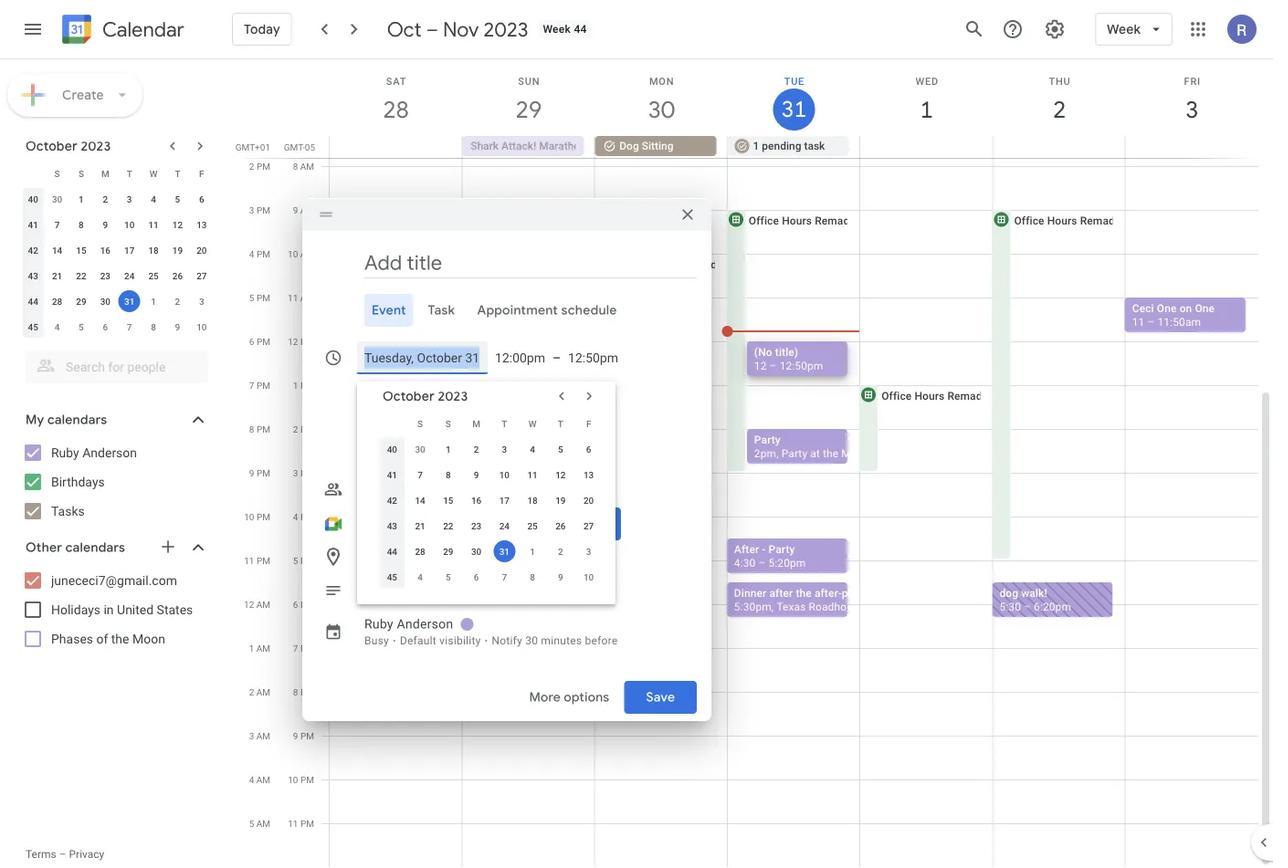 Task type: locate. For each thing, give the bounding box(es) containing it.
0 horizontal spatial 30 element
[[94, 291, 116, 312]]

the up texas
[[796, 587, 812, 600]]

1 vertical spatial 25
[[528, 521, 538, 532]]

30 link
[[641, 89, 683, 131]]

11 element
[[143, 214, 165, 236], [522, 464, 544, 486]]

am up 12 pm
[[300, 292, 314, 303]]

ruby anderson up birthdays at bottom
[[51, 445, 137, 460]]

0 vertical spatial 22 element
[[70, 265, 92, 287]]

41 for m
[[28, 219, 38, 230]]

november 1 element
[[143, 291, 165, 312], [522, 541, 544, 563]]

0 horizontal spatial 20 element
[[191, 239, 213, 261]]

am down 8 am
[[300, 205, 314, 216]]

1 horizontal spatial november 4 element
[[409, 566, 431, 588]]

2023 for m
[[81, 138, 111, 154]]

1 vertical spatial party
[[769, 543, 795, 556]]

29 inside grid
[[515, 95, 541, 125]]

0 horizontal spatial 13
[[197, 219, 207, 230]]

november 7 element up search for people text box
[[118, 316, 140, 338]]

november 2 element
[[167, 291, 189, 312], [550, 541, 572, 563]]

15 element for s
[[438, 490, 459, 512]]

find a time
[[365, 449, 432, 465]]

november 10 element for t
[[578, 566, 600, 588]]

13 element
[[191, 214, 213, 236], [578, 464, 600, 486]]

november 4 element
[[46, 316, 68, 338], [409, 566, 431, 588]]

8
[[293, 161, 298, 172], [79, 219, 84, 230], [151, 322, 156, 333], [249, 424, 254, 435], [446, 470, 451, 481], [530, 572, 535, 583], [293, 687, 298, 698]]

43 for s
[[387, 521, 398, 532]]

on
[[1180, 302, 1193, 315]]

september 30 element
[[46, 188, 68, 210], [409, 439, 431, 460]]

0 vertical spatial 42
[[28, 245, 38, 256]]

16
[[100, 245, 111, 256], [471, 495, 482, 506]]

0 horizontal spatial october 2023 grid
[[17, 161, 214, 340]]

my calendars button
[[4, 406, 227, 435]]

(no title) 12 – 12:50pm
[[755, 346, 824, 372]]

– down (no
[[770, 360, 777, 372]]

anderson up default
[[397, 617, 453, 632]]

30 element down add guests dropdown button
[[466, 541, 488, 563]]

15
[[76, 245, 86, 256], [443, 495, 454, 506]]

– inside "dog walk! 5:30 – 6:20pm"
[[1024, 601, 1032, 614]]

one up 11:50am
[[1157, 302, 1177, 315]]

calendars for my calendars
[[47, 412, 107, 429]]

5:30pm
[[734, 601, 772, 614]]

2 cell from the left
[[860, 136, 993, 158]]

2
[[1052, 95, 1065, 125], [249, 161, 254, 172], [103, 194, 108, 205], [175, 296, 180, 307], [293, 424, 298, 435], [474, 444, 479, 455], [558, 546, 563, 557], [249, 687, 254, 698]]

27 element
[[191, 265, 213, 287], [578, 515, 600, 537]]

28 element up search for people text box
[[46, 291, 68, 312]]

10 element
[[118, 214, 140, 236], [494, 464, 516, 486]]

30 element for m
[[466, 541, 488, 563]]

grid containing 28
[[234, 59, 1274, 869]]

am down 1 am
[[257, 687, 270, 698]]

29 element up search for people text box
[[70, 291, 92, 312]]

november 4 element for s
[[409, 566, 431, 588]]

31, today element down add guests dropdown button
[[494, 541, 516, 563]]

november 8 element up notify 30 minutes before
[[522, 566, 544, 588]]

am for 9 am
[[300, 205, 314, 216]]

1 horizontal spatial 3 pm
[[293, 468, 314, 479]]

14 for m
[[52, 245, 62, 256]]

40 for m
[[28, 194, 38, 205]]

november 6 element for t
[[94, 316, 116, 338]]

1 am
[[249, 643, 270, 654]]

29 down sun
[[515, 95, 541, 125]]

november 8 element up search for people text box
[[143, 316, 165, 338]]

25 element for w
[[522, 515, 544, 537]]

add other calendars image
[[159, 538, 177, 556]]

november 1 element for t
[[143, 291, 165, 312]]

– down ceci
[[1148, 316, 1155, 328]]

2023 right nov at the left top of page
[[484, 16, 528, 42]]

minutes
[[541, 635, 582, 648]]

27 for f
[[197, 270, 207, 281]]

am down 2 am
[[257, 731, 270, 742]]

30 element
[[94, 291, 116, 312], [466, 541, 488, 563]]

26 element
[[167, 265, 189, 287], [550, 515, 572, 537]]

event button
[[365, 294, 414, 327]]

13 element for t
[[578, 464, 600, 486]]

am for 3 am
[[257, 731, 270, 742]]

0 vertical spatial 30 element
[[94, 291, 116, 312]]

29
[[515, 95, 541, 125], [76, 296, 86, 307], [443, 546, 454, 557]]

6 pm
[[249, 336, 270, 347], [293, 599, 314, 610]]

the inside dinner after the after-party 5:30pm , texas roadhouse
[[796, 587, 812, 600]]

23 element for t
[[94, 265, 116, 287]]

28 down sat
[[382, 95, 408, 125]]

1 horizontal spatial 27
[[584, 521, 594, 532]]

12 element
[[167, 214, 189, 236], [550, 464, 572, 486]]

holidays
[[51, 603, 101, 618]]

10 pm up 12 am
[[244, 512, 270, 523]]

1 vertical spatial 17
[[500, 495, 510, 506]]

28 inside grid
[[382, 95, 408, 125]]

1 horizontal spatial 18
[[528, 495, 538, 506]]

11 element for w
[[522, 464, 544, 486]]

21 element
[[46, 265, 68, 287], [409, 515, 431, 537]]

november 5 element up default visibility
[[438, 566, 459, 588]]

0 horizontal spatial 21
[[52, 270, 62, 281]]

0 vertical spatial 28 element
[[46, 291, 68, 312]]

1 horizontal spatial 18 element
[[522, 490, 544, 512]]

sun 29
[[515, 75, 541, 125]]

12 element for f
[[167, 214, 189, 236]]

cell
[[330, 136, 462, 158], [860, 136, 993, 158], [993, 136, 1126, 158], [1126, 136, 1258, 158]]

gmt+01
[[235, 142, 270, 153]]

12 inside (no title) 12 – 12:50pm
[[755, 360, 767, 372]]

3
[[1185, 95, 1198, 125], [127, 194, 132, 205], [249, 205, 254, 216], [199, 296, 204, 307], [502, 444, 507, 455], [293, 468, 298, 479], [586, 546, 592, 557], [249, 731, 254, 742]]

12 element for t
[[550, 464, 572, 486]]

week up 29 "link"
[[543, 23, 571, 36]]

None search field
[[0, 344, 227, 384]]

november 7 element up notify at the bottom left of the page
[[494, 566, 516, 588]]

m down create
[[101, 168, 109, 179]]

november 2 element up search for people text box
[[167, 291, 189, 312]]

24 for w
[[124, 270, 135, 281]]

1 horizontal spatial 12 element
[[550, 464, 572, 486]]

moon
[[132, 632, 165, 647]]

28 element down guests
[[409, 541, 431, 563]]

add down the add guests
[[365, 550, 391, 565]]

31 cell for w
[[117, 289, 142, 314]]

20 element
[[191, 239, 213, 261], [578, 490, 600, 512]]

0 vertical spatial november 7 element
[[118, 316, 140, 338]]

0 horizontal spatial september 30 element
[[46, 188, 68, 210]]

row group
[[21, 186, 214, 340], [378, 437, 603, 590]]

tue 31
[[781, 75, 806, 124]]

1 horizontal spatial 7 pm
[[293, 643, 314, 654]]

november 2 element for f
[[167, 291, 189, 312]]

1 add from the top
[[365, 482, 388, 497]]

0 vertical spatial october 2023
[[26, 138, 111, 154]]

cell down '1' link
[[860, 136, 993, 158]]

11 inside ceci one on one 11 – 11:50am
[[1133, 316, 1145, 328]]

2 vertical spatial 44
[[387, 546, 398, 557]]

3 pm down 1 pm
[[293, 468, 314, 479]]

november 9 element for f
[[167, 316, 189, 338]]

Start time text field
[[495, 342, 545, 375]]

3 pm
[[249, 205, 270, 216], [293, 468, 314, 479]]

0 horizontal spatial 15 element
[[70, 239, 92, 261]]

0 horizontal spatial november 7 element
[[118, 316, 140, 338]]

ruby up birthdays at bottom
[[51, 445, 79, 460]]

18 for w
[[528, 495, 538, 506]]

am for 11 am
[[300, 292, 314, 303]]

1 horizontal spatial october
[[383, 388, 435, 405]]

november 3 element
[[191, 291, 213, 312], [578, 541, 600, 563]]

november 5 element up search for people text box
[[70, 316, 92, 338]]

43
[[28, 270, 38, 281], [387, 521, 398, 532]]

1 horizontal spatial november 3 element
[[578, 541, 600, 563]]

one
[[1157, 302, 1177, 315], [1195, 302, 1215, 315]]

42 for m
[[28, 245, 38, 256]]

0 horizontal spatial 28 element
[[46, 291, 68, 312]]

18 element
[[143, 239, 165, 261], [522, 490, 544, 512]]

0 horizontal spatial ruby
[[51, 445, 79, 460]]

1 vertical spatial 19
[[556, 495, 566, 506]]

25 element
[[143, 265, 165, 287], [522, 515, 544, 537]]

week inside week dropdown button
[[1107, 21, 1141, 37]]

the right of
[[111, 632, 129, 647]]

october 2023 grid
[[17, 161, 214, 340], [375, 411, 603, 590]]

settings menu image
[[1044, 18, 1066, 40]]

1 vertical spatial 14
[[415, 495, 426, 506]]

week
[[1107, 21, 1141, 37], [543, 23, 571, 36]]

time
[[404, 449, 432, 465]]

october 2023 for m
[[26, 138, 111, 154]]

0 vertical spatial 21 element
[[46, 265, 68, 287]]

0 horizontal spatial 21 element
[[46, 265, 68, 287]]

– down walk!
[[1024, 601, 1032, 614]]

29 up search for people text box
[[76, 296, 86, 307]]

november 9 element
[[167, 316, 189, 338], [550, 566, 572, 588]]

31, today element
[[118, 291, 140, 312], [494, 541, 516, 563]]

0 horizontal spatial 41
[[28, 219, 38, 230]]

add button down add guests dropdown button
[[357, 541, 697, 574]]

0 vertical spatial 41
[[28, 219, 38, 230]]

29 element up default visibility
[[438, 541, 459, 563]]

16 for t
[[100, 245, 111, 256]]

22 for m
[[76, 270, 86, 281]]

november 4 element for m
[[46, 316, 68, 338]]

28 down guests
[[415, 546, 426, 557]]

1 horizontal spatial 40
[[387, 444, 398, 455]]

grid
[[234, 59, 1274, 869]]

anderson down my calendars dropdown button on the left of the page
[[82, 445, 137, 460]]

party up 2pm ,
[[755, 434, 781, 446]]

calendar element
[[58, 11, 184, 51]]

28 element for s
[[409, 541, 431, 563]]

walk!
[[1022, 587, 1048, 600]]

23 for t
[[100, 270, 111, 281]]

0 horizontal spatial 10 element
[[118, 214, 140, 236]]

november 7 element
[[118, 316, 140, 338], [494, 566, 516, 588]]

1 horizontal spatial 15 element
[[438, 490, 459, 512]]

0 vertical spatial 22
[[76, 270, 86, 281]]

tab list
[[317, 294, 697, 327]]

30 element for t
[[94, 291, 116, 312]]

0 vertical spatial 12 element
[[167, 214, 189, 236]]

1 one from the left
[[1157, 302, 1177, 315]]

23
[[100, 270, 111, 281], [471, 521, 482, 532]]

– down -
[[759, 557, 766, 570]]

19 element
[[167, 239, 189, 261], [550, 490, 572, 512]]

party up the 5:20pm at right
[[769, 543, 795, 556]]

0 horizontal spatial november 9 element
[[167, 316, 189, 338]]

ruby
[[51, 445, 79, 460], [365, 617, 394, 632]]

27
[[197, 270, 207, 281], [584, 521, 594, 532]]

30 for 30 element associated with m
[[471, 546, 482, 557]]

24
[[124, 270, 135, 281], [500, 521, 510, 532]]

all
[[389, 384, 404, 399]]

the inside list
[[111, 632, 129, 647]]

am for 2 am
[[257, 687, 270, 698]]

20 for f
[[197, 245, 207, 256]]

office hours remade button
[[726, 209, 856, 473], [992, 209, 1121, 561], [594, 253, 723, 561], [859, 385, 989, 473]]

s up time on the bottom of the page
[[418, 418, 423, 429]]

28 element
[[46, 291, 68, 312], [409, 541, 431, 563]]

24 element for t
[[494, 515, 516, 537]]

1 horizontal spatial 17
[[500, 495, 510, 506]]

october for s
[[383, 388, 435, 405]]

my calendars list
[[4, 439, 227, 526]]

add up busy
[[365, 583, 391, 598]]

0 horizontal spatial 23 element
[[94, 265, 116, 287]]

0 vertical spatial 8 pm
[[249, 424, 270, 435]]

31, today element up search for people text box
[[118, 291, 140, 312]]

1 vertical spatial 15 element
[[438, 490, 459, 512]]

–
[[426, 16, 438, 42], [1148, 316, 1155, 328], [553, 351, 561, 366], [770, 360, 777, 372], [759, 557, 766, 570], [1024, 601, 1032, 614], [59, 849, 66, 862]]

united
[[117, 603, 154, 618]]

w
[[150, 168, 158, 179], [529, 418, 537, 429]]

dog walk! 5:30 – 6:20pm
[[1000, 587, 1072, 614]]

cell down 3 link
[[1126, 136, 1258, 158]]

visibility
[[440, 635, 481, 648]]

7 pm right 1 am
[[293, 643, 314, 654]]

11 pm right 5 am
[[288, 819, 314, 830]]

9
[[293, 205, 298, 216], [103, 219, 108, 230], [175, 322, 180, 333], [249, 468, 254, 479], [474, 470, 479, 481], [558, 572, 563, 583], [293, 731, 298, 742]]

9 am
[[293, 205, 314, 216]]

15 element
[[70, 239, 92, 261], [438, 490, 459, 512]]

2 horizontal spatial 44
[[574, 23, 587, 36]]

november 10 element
[[191, 316, 213, 338], [578, 566, 600, 588]]

45
[[28, 322, 38, 333], [387, 572, 398, 583]]

0 horizontal spatial one
[[1157, 302, 1177, 315]]

1 horizontal spatial ruby anderson
[[365, 617, 453, 632]]

0 vertical spatial september 30 element
[[46, 188, 68, 210]]

26 for t
[[556, 521, 566, 532]]

task
[[804, 140, 825, 153]]

, inside dinner after the after-party 5:30pm , texas roadhouse
[[772, 601, 774, 614]]

1 horizontal spatial 23
[[471, 521, 482, 532]]

am down 9 am
[[300, 249, 314, 259]]

s down time
[[446, 418, 451, 429]]

november 1 element down add guests dropdown button
[[522, 541, 544, 563]]

main drawer image
[[22, 18, 44, 40]]

tab list containing event
[[317, 294, 697, 327]]

10 pm
[[244, 512, 270, 523], [288, 775, 314, 786]]

1 pending task button
[[728, 136, 849, 156]]

add down find
[[365, 482, 388, 497]]

sat 28
[[382, 75, 408, 125]]

29 up default visibility
[[443, 546, 454, 557]]

31 cell down add guests dropdown button
[[491, 539, 519, 565]]

september 30 element for m
[[46, 188, 68, 210]]

1 horizontal spatial 27 element
[[578, 515, 600, 537]]

the for of
[[111, 632, 129, 647]]

november 6 element up "visibility"
[[466, 566, 488, 588]]

1 horizontal spatial 28 element
[[409, 541, 431, 563]]

0 vertical spatial 25 element
[[143, 265, 165, 287]]

1 vertical spatial the
[[111, 632, 129, 647]]

1 horizontal spatial 14 element
[[409, 490, 431, 512]]

column header
[[378, 411, 406, 437]]

november 4 element up default
[[409, 566, 431, 588]]

20
[[197, 245, 207, 256], [584, 495, 594, 506]]

Start date text field
[[365, 347, 481, 369]]

november 1 element up search for people text box
[[143, 291, 165, 312]]

4:30
[[734, 557, 756, 570]]

0 vertical spatial 17
[[124, 245, 135, 256]]

0 vertical spatial november 2 element
[[167, 291, 189, 312]]

am up 5 am
[[257, 775, 270, 786]]

0 vertical spatial 31 cell
[[117, 289, 142, 314]]

1 horizontal spatial 11 pm
[[288, 819, 314, 830]]

appointment schedule
[[477, 302, 617, 319]]

0 vertical spatial 43
[[28, 270, 38, 281]]

am down 05
[[300, 161, 314, 172]]

30 element up search for people text box
[[94, 291, 116, 312]]

31 for f
[[124, 296, 135, 307]]

november 1 element for w
[[522, 541, 544, 563]]

thu
[[1049, 75, 1071, 87]]

10 pm right 4 am
[[288, 775, 314, 786]]

10 element for t
[[494, 464, 516, 486]]

1 horizontal spatial 30 element
[[466, 541, 488, 563]]

23 element
[[94, 265, 116, 287], [466, 515, 488, 537]]

week right settings menu image
[[1107, 21, 1141, 37]]

ruby up busy
[[365, 617, 394, 632]]

14 for s
[[415, 495, 426, 506]]

31 down tue
[[781, 95, 806, 124]]

november 8 element
[[143, 316, 165, 338], [522, 566, 544, 588]]

3 inside fri 3
[[1185, 95, 1198, 125]]

october 2023 down 'start date' text box
[[383, 388, 468, 405]]

november 5 element
[[70, 316, 92, 338], [438, 566, 459, 588]]

add button up notify at the bottom left of the page
[[357, 575, 697, 608]]

27 for t
[[584, 521, 594, 532]]

29 element
[[70, 291, 92, 312], [438, 541, 459, 563]]

week for week
[[1107, 21, 1141, 37]]

appointment schedule button
[[470, 294, 625, 327]]

am up 2 am
[[257, 643, 270, 654]]

row
[[322, 136, 1274, 158], [21, 161, 214, 186], [21, 186, 214, 212], [21, 212, 214, 238], [21, 238, 214, 263], [21, 263, 214, 289], [21, 289, 214, 314], [21, 314, 214, 340], [378, 411, 603, 437], [378, 437, 603, 462], [378, 462, 603, 488], [378, 488, 603, 513], [378, 513, 603, 539], [378, 539, 603, 565], [378, 565, 603, 590]]

cell down 28 link
[[330, 136, 462, 158]]

31
[[781, 95, 806, 124], [124, 296, 135, 307], [500, 546, 510, 557]]

21
[[52, 270, 62, 281], [415, 521, 426, 532]]

1 vertical spatial 10 element
[[494, 464, 516, 486]]

17 element
[[118, 239, 140, 261], [494, 490, 516, 512]]

31 cell
[[117, 289, 142, 314], [491, 539, 519, 565]]

27 element for t
[[578, 515, 600, 537]]

s
[[54, 168, 60, 179], [78, 168, 84, 179], [418, 418, 423, 429], [446, 418, 451, 429]]

2 one from the left
[[1195, 302, 1215, 315]]

6 pm right 12 am
[[293, 599, 314, 610]]

19 for t
[[556, 495, 566, 506]]

am down 4 am
[[257, 819, 270, 830]]

am for 8 am
[[300, 161, 314, 172]]

october down "create" popup button
[[26, 138, 78, 154]]

24 element
[[118, 265, 140, 287], [494, 515, 516, 537]]

cell down 2 link
[[993, 136, 1126, 158]]

7 pm left 1 pm
[[249, 380, 270, 391]]

0 vertical spatial 13 element
[[191, 214, 213, 236]]

1 vertical spatial 23
[[471, 521, 482, 532]]

after - party 4:30 – 5:20pm
[[734, 543, 806, 570]]

0 horizontal spatial 23
[[100, 270, 111, 281]]

0 horizontal spatial 27
[[197, 270, 207, 281]]

16 element for t
[[94, 239, 116, 261]]

1 horizontal spatial 43
[[387, 521, 398, 532]]

november 6 element for m
[[466, 566, 488, 588]]

2 vertical spatial 2023
[[438, 388, 468, 405]]

14 element
[[46, 239, 68, 261], [409, 490, 431, 512]]

29 for s
[[443, 546, 454, 557]]

31 up search for people text box
[[124, 296, 135, 307]]

1 add button from the top
[[357, 541, 697, 574]]

22 element
[[70, 265, 92, 287], [438, 515, 459, 537]]

1 vertical spatial 31 cell
[[491, 539, 519, 565]]

row containing shark attack! marathon
[[322, 136, 1274, 158]]

november 9 element up search for people text box
[[167, 316, 189, 338]]

2 horizontal spatial 28
[[415, 546, 426, 557]]

november 4 element up search for people text box
[[46, 316, 68, 338]]

Search for people text field
[[37, 351, 197, 384]]

1 vertical spatial 17 element
[[494, 490, 516, 512]]

2023 down create
[[81, 138, 111, 154]]

21 for s
[[415, 521, 426, 532]]

17 for w
[[124, 245, 135, 256]]

november 6 element up search for people text box
[[94, 316, 116, 338]]

0 horizontal spatial november 5 element
[[70, 316, 92, 338]]

18 element for t
[[143, 239, 165, 261]]

30 for 30 element related to t
[[100, 296, 111, 307]]

0 horizontal spatial 22 element
[[70, 265, 92, 287]]

17 element for t
[[494, 490, 516, 512]]

november 2 element down add guests dropdown button
[[550, 541, 572, 563]]

28 up search for people text box
[[52, 296, 62, 307]]

31 cell up search for people text box
[[117, 289, 142, 314]]

13 for f
[[197, 219, 207, 230]]

2 vertical spatial 29
[[443, 546, 454, 557]]

tasks
[[51, 504, 85, 519]]

calendars right my
[[47, 412, 107, 429]]

a
[[394, 449, 401, 465]]

default
[[400, 635, 437, 648]]

3 add from the top
[[365, 583, 391, 598]]

2 pm down gmt+01
[[249, 161, 270, 172]]

1 horizontal spatial 9 pm
[[293, 731, 314, 742]]

31, today element for w
[[118, 291, 140, 312]]

18
[[148, 245, 159, 256], [528, 495, 538, 506]]

0 vertical spatial 19 element
[[167, 239, 189, 261]]

1 horizontal spatial ruby
[[365, 617, 394, 632]]

31 cell for t
[[491, 539, 519, 565]]

– inside (no title) 12 – 12:50pm
[[770, 360, 777, 372]]

31 down add guests dropdown button
[[500, 546, 510, 557]]

privacy link
[[69, 849, 104, 862]]

october 2023 down "create" popup button
[[26, 138, 111, 154]]

1 vertical spatial november 3 element
[[578, 541, 600, 563]]

12
[[172, 219, 183, 230], [288, 336, 298, 347], [755, 360, 767, 372], [556, 470, 566, 481], [244, 599, 254, 610]]

hours
[[782, 214, 812, 227], [1048, 214, 1078, 227], [649, 258, 680, 271], [915, 390, 945, 402]]

1 vertical spatial 21
[[415, 521, 426, 532]]

m down time zone button
[[473, 418, 481, 429]]

add guests
[[365, 482, 431, 497]]

one right on
[[1195, 302, 1215, 315]]

0 horizontal spatial anderson
[[82, 445, 137, 460]]

1 vertical spatial 28 element
[[409, 541, 431, 563]]

13 for t
[[584, 470, 594, 481]]

3 link
[[1172, 89, 1214, 131]]

0 vertical spatial november 10 element
[[191, 316, 213, 338]]

november 5 element for m
[[70, 316, 92, 338]]

1 vertical spatial 25 element
[[522, 515, 544, 537]]

2023 left zone
[[438, 388, 468, 405]]

week for week 44
[[543, 23, 571, 36]]

1 vertical spatial 12 element
[[550, 464, 572, 486]]

9 pm
[[249, 468, 270, 479], [293, 731, 314, 742]]

add for first add dropdown button from the bottom of the page
[[365, 583, 391, 598]]

create button
[[7, 73, 142, 117]]

guests
[[391, 482, 431, 497]]

ruby anderson up default
[[365, 617, 453, 632]]

6 pm left 12 pm
[[249, 336, 270, 347]]

0 horizontal spatial 43
[[28, 270, 38, 281]]

am up 1 am
[[257, 599, 270, 610]]

0 horizontal spatial 29 element
[[70, 291, 92, 312]]

31 for t
[[500, 546, 510, 557]]

2 pm down 1 pm
[[293, 424, 314, 435]]

am for 1 am
[[257, 643, 270, 654]]

calendars
[[47, 412, 107, 429], [65, 540, 125, 556]]

1 horizontal spatial 29 element
[[438, 541, 459, 563]]

2 add from the top
[[365, 550, 391, 565]]

0 vertical spatial 20
[[197, 245, 207, 256]]

29 element for m
[[70, 291, 92, 312]]

1 horizontal spatial 13 element
[[578, 464, 600, 486]]

11 pm up 12 am
[[244, 556, 270, 566]]

16 element
[[94, 239, 116, 261], [466, 490, 488, 512]]

calendars up junececi7@gmail.com
[[65, 540, 125, 556]]

shark
[[471, 140, 499, 153]]

1 vertical spatial 29
[[76, 296, 86, 307]]

default visibility
[[400, 635, 481, 648]]

10 am
[[288, 249, 314, 259]]

november 6 element
[[94, 316, 116, 338], [466, 566, 488, 588]]

1 horizontal spatial 10 pm
[[288, 775, 314, 786]]

41 for s
[[387, 470, 398, 481]]

time zone button
[[434, 375, 508, 408]]

3 pm left 9 am
[[249, 205, 270, 216]]

1 vertical spatial 44
[[28, 296, 38, 307]]

1 horizontal spatial 14
[[415, 495, 426, 506]]



Task type: vqa. For each thing, say whether or not it's contained in the screenshot.
April 1 ELEMENT
no



Task type: describe. For each thing, give the bounding box(es) containing it.
sitting
[[642, 140, 674, 153]]

3 cell from the left
[[993, 136, 1126, 158]]

gmt-
[[284, 142, 305, 153]]

25 for w
[[528, 521, 538, 532]]

1 vertical spatial 3 pm
[[293, 468, 314, 479]]

1 vertical spatial 9 pm
[[293, 731, 314, 742]]

november 3 element for t
[[578, 541, 600, 563]]

my
[[26, 412, 44, 429]]

ceci
[[1133, 302, 1155, 315]]

28 link
[[375, 89, 417, 131]]

– right oct
[[426, 16, 438, 42]]

-
[[762, 543, 766, 556]]

s down create
[[78, 168, 84, 179]]

4 cell from the left
[[1126, 136, 1258, 158]]

0 vertical spatial 9 pm
[[249, 468, 270, 479]]

End time text field
[[568, 342, 619, 375]]

am for 4 am
[[257, 775, 270, 786]]

junececi7@gmail.com
[[51, 573, 177, 588]]

mon
[[650, 75, 675, 87]]

13 element for f
[[191, 214, 213, 236]]

1 vertical spatial 11 pm
[[288, 819, 314, 830]]

45 for s
[[387, 572, 398, 583]]

43 for m
[[28, 270, 38, 281]]

shark attack! marathon
[[471, 140, 586, 153]]

november 2 element for t
[[550, 541, 572, 563]]

the for after
[[796, 587, 812, 600]]

find a time button
[[357, 440, 439, 473]]

26 for f
[[172, 270, 183, 281]]

row inside grid
[[322, 136, 1274, 158]]

0 horizontal spatial 4 pm
[[249, 249, 270, 259]]

add guests button
[[357, 473, 697, 506]]

1 vertical spatial anderson
[[397, 617, 453, 632]]

shark attack! marathon button
[[462, 136, 586, 156]]

states
[[157, 603, 193, 618]]

calendars for other calendars
[[65, 540, 125, 556]]

other
[[26, 540, 62, 556]]

1 pm
[[293, 380, 314, 391]]

texas
[[777, 601, 806, 614]]

dinner after the after-party 5:30pm , texas roadhouse
[[734, 587, 868, 614]]

marathon
[[539, 140, 586, 153]]

2 link
[[1039, 89, 1081, 131]]

4 am
[[249, 775, 270, 786]]

time
[[442, 384, 470, 399]]

2pm ,
[[755, 447, 782, 460]]

mon 30
[[647, 75, 675, 125]]

16 element for m
[[466, 490, 488, 512]]

1 vertical spatial 7 pm
[[293, 643, 314, 654]]

november 3 element for f
[[191, 291, 213, 312]]

after
[[734, 543, 760, 556]]

18 for t
[[148, 245, 159, 256]]

1 vertical spatial ruby anderson
[[365, 617, 453, 632]]

14 element for s
[[409, 490, 431, 512]]

2023 for s
[[438, 388, 468, 405]]

05
[[305, 142, 315, 153]]

27 element for f
[[191, 265, 213, 287]]

pending
[[762, 140, 802, 153]]

holidays in united states
[[51, 603, 193, 618]]

10 element for w
[[118, 214, 140, 236]]

november 7 element for t
[[494, 566, 516, 588]]

calendar
[[102, 17, 184, 42]]

party inside after - party 4:30 – 5:20pm
[[769, 543, 795, 556]]

other calendars list
[[4, 566, 227, 654]]

8 am
[[293, 161, 314, 172]]

1 horizontal spatial 8 pm
[[293, 687, 314, 698]]

2pm
[[755, 447, 777, 460]]

11 am
[[288, 292, 314, 303]]

(no
[[755, 346, 773, 359]]

0 vertical spatial 7 pm
[[249, 380, 270, 391]]

1 pending task
[[753, 140, 825, 153]]

create
[[62, 87, 104, 103]]

to element
[[553, 351, 561, 366]]

all day
[[389, 384, 427, 399]]

20 element for f
[[191, 239, 213, 261]]

22 for s
[[443, 521, 454, 532]]

oct – nov 2023
[[387, 16, 528, 42]]

week button
[[1096, 7, 1173, 51]]

1 vertical spatial 6 pm
[[293, 599, 314, 610]]

s down "create" popup button
[[54, 168, 60, 179]]

add for first add dropdown button from the top of the page
[[365, 550, 391, 565]]

0 vertical spatial 3 pm
[[249, 205, 270, 216]]

24 element for w
[[118, 265, 140, 287]]

1 inside button
[[753, 140, 760, 153]]

dog
[[620, 140, 639, 153]]

1 vertical spatial 2 pm
[[293, 424, 314, 435]]

time zone
[[442, 384, 501, 399]]

ruby anderson inside my calendars list
[[51, 445, 137, 460]]

1 horizontal spatial october 2023 grid
[[375, 411, 603, 590]]

notify 30 minutes before
[[492, 635, 618, 648]]

20 for t
[[584, 495, 594, 506]]

– inside ceci one on one 11 – 11:50am
[[1148, 316, 1155, 328]]

17 for t
[[500, 495, 510, 506]]

2 add button from the top
[[357, 575, 697, 608]]

0 horizontal spatial 11 pm
[[244, 556, 270, 566]]

30 inside "mon 30"
[[647, 95, 674, 125]]

task button
[[421, 294, 463, 327]]

12:50pm
[[780, 360, 824, 372]]

before
[[585, 635, 618, 648]]

thu 2
[[1049, 75, 1071, 125]]

31 link
[[773, 89, 815, 131]]

0 horizontal spatial 6 pm
[[249, 336, 270, 347]]

1 horizontal spatial w
[[529, 418, 537, 429]]

0 horizontal spatial 10 pm
[[244, 512, 270, 523]]

nov
[[443, 16, 479, 42]]

0 horizontal spatial 2 pm
[[249, 161, 270, 172]]

23 element for m
[[466, 515, 488, 537]]

29 element for s
[[438, 541, 459, 563]]

25 element for t
[[143, 265, 165, 287]]

0 horizontal spatial w
[[150, 168, 158, 179]]

schedule
[[561, 302, 617, 319]]

20 element for t
[[578, 490, 600, 512]]

birthdays
[[51, 475, 105, 490]]

5:30
[[1000, 601, 1021, 614]]

1 vertical spatial 5 pm
[[293, 556, 314, 566]]

14 element for m
[[46, 239, 68, 261]]

28 for m
[[52, 296, 62, 307]]

calendar heading
[[99, 17, 184, 42]]

sun
[[518, 75, 540, 87]]

30 for september 30 element for s
[[415, 444, 426, 455]]

0 vertical spatial 31
[[781, 95, 806, 124]]

wed
[[916, 75, 939, 87]]

november 5 element for s
[[438, 566, 459, 588]]

row group for m
[[378, 437, 603, 590]]

day
[[407, 384, 427, 399]]

1 vertical spatial 4 pm
[[293, 512, 314, 523]]

0 horizontal spatial m
[[101, 168, 109, 179]]

25 for t
[[148, 270, 159, 281]]

29 for m
[[76, 296, 86, 307]]

september 30 element for s
[[409, 439, 431, 460]]

22 element for s
[[438, 515, 459, 537]]

19 element for t
[[550, 490, 572, 512]]

6:20pm
[[1034, 601, 1072, 614]]

17 element for w
[[118, 239, 140, 261]]

29 link
[[508, 89, 550, 131]]

october for m
[[26, 138, 78, 154]]

0 vertical spatial 5 pm
[[249, 292, 270, 303]]

today button
[[232, 7, 292, 51]]

15 for s
[[443, 495, 454, 506]]

– right terms link
[[59, 849, 66, 862]]

other calendars button
[[4, 534, 227, 563]]

5 am
[[249, 819, 270, 830]]

– left end time text field
[[553, 351, 561, 366]]

2 am
[[249, 687, 270, 698]]

44 for s
[[387, 546, 398, 557]]

2 inside the thu 2
[[1052, 95, 1065, 125]]

1 cell from the left
[[330, 136, 462, 158]]

phases of the moon
[[51, 632, 165, 647]]

1 horizontal spatial ,
[[777, 447, 779, 460]]

phases
[[51, 632, 93, 647]]

november 9 element for t
[[550, 566, 572, 588]]

1 inside wed 1
[[919, 95, 933, 125]]

oct
[[387, 16, 422, 42]]

0 vertical spatial 44
[[574, 23, 587, 36]]

of
[[96, 632, 108, 647]]

ruby inside my calendars list
[[51, 445, 79, 460]]

my calendars
[[26, 412, 107, 429]]

Add title text field
[[365, 249, 697, 277]]

24 for t
[[500, 521, 510, 532]]

anderson inside my calendars list
[[82, 445, 137, 460]]

26 element for t
[[550, 515, 572, 537]]

terms
[[26, 849, 56, 862]]

event
[[372, 302, 406, 319]]

in
[[104, 603, 114, 618]]

row group for t
[[21, 186, 214, 340]]

1 horizontal spatial f
[[586, 418, 591, 429]]

notify
[[492, 635, 523, 648]]

5:20pm
[[769, 557, 806, 570]]

am for 5 am
[[257, 819, 270, 830]]

19 for f
[[172, 245, 183, 256]]

26 element for f
[[167, 265, 189, 287]]

3 am
[[249, 731, 270, 742]]

sat
[[386, 75, 407, 87]]

42 for s
[[387, 495, 398, 506]]

22 element for m
[[70, 265, 92, 287]]

0 vertical spatial october 2023 grid
[[17, 161, 214, 340]]

terms – privacy
[[26, 849, 104, 862]]

28 for s
[[415, 546, 426, 557]]

12 pm
[[288, 336, 314, 347]]

18 element for w
[[522, 490, 544, 512]]

dog sitting
[[620, 140, 674, 153]]

today
[[244, 21, 280, 37]]

1 vertical spatial m
[[473, 418, 481, 429]]

40 for s
[[387, 444, 398, 455]]

0 vertical spatial party
[[755, 434, 781, 446]]

after-
[[815, 587, 842, 600]]

2 horizontal spatial 2023
[[484, 16, 528, 42]]

terms link
[[26, 849, 56, 862]]

12 am
[[244, 599, 270, 610]]

15 for m
[[76, 245, 86, 256]]

attack!
[[502, 140, 536, 153]]

– inside after - party 4:30 – 5:20pm
[[759, 557, 766, 570]]

dog sitting button
[[595, 136, 717, 156]]

november 8 element for t
[[143, 316, 165, 338]]

0 horizontal spatial f
[[199, 168, 204, 179]]

zone
[[474, 384, 501, 399]]

30 for september 30 element associated with m
[[52, 194, 62, 205]]



